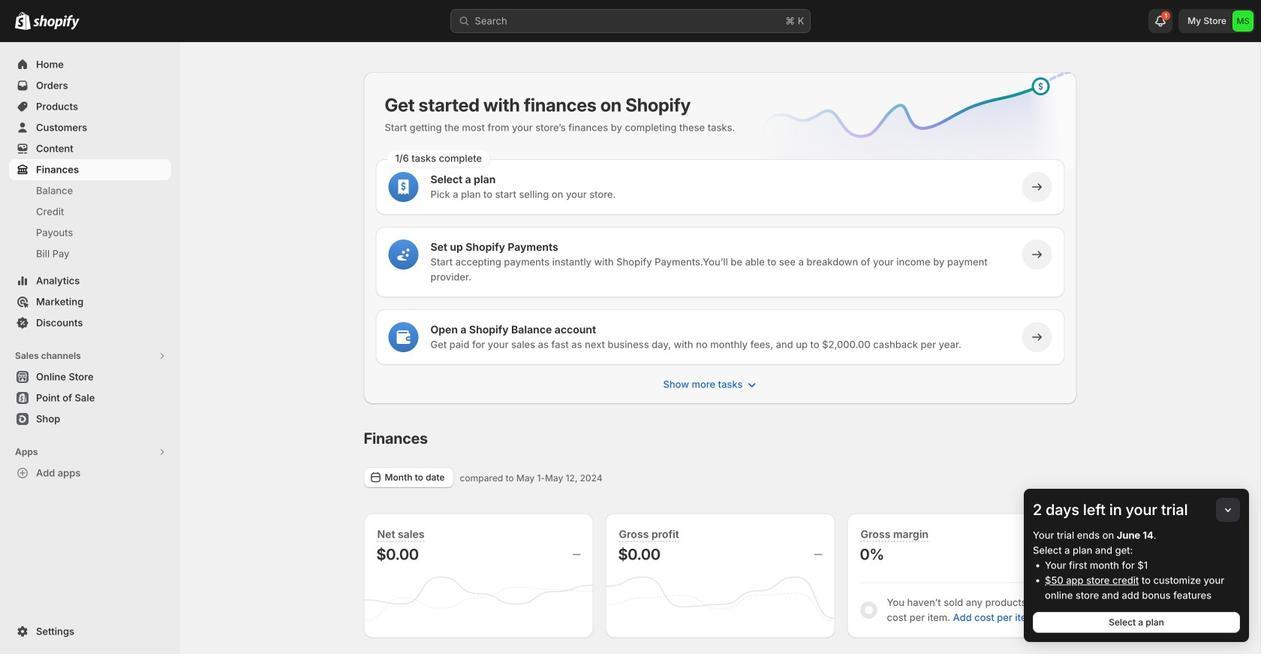 Task type: locate. For each thing, give the bounding box(es) containing it.
select a plan image
[[396, 180, 411, 195]]

my store image
[[1233, 11, 1254, 32]]



Task type: describe. For each thing, give the bounding box(es) containing it.
shopify image
[[15, 12, 31, 30]]

shopify image
[[33, 15, 80, 30]]

line chart image
[[736, 69, 1080, 192]]

set up shopify payments image
[[396, 247, 411, 262]]

open a shopify balance account image
[[396, 330, 411, 345]]



Task type: vqa. For each thing, say whether or not it's contained in the screenshot.
Store
no



